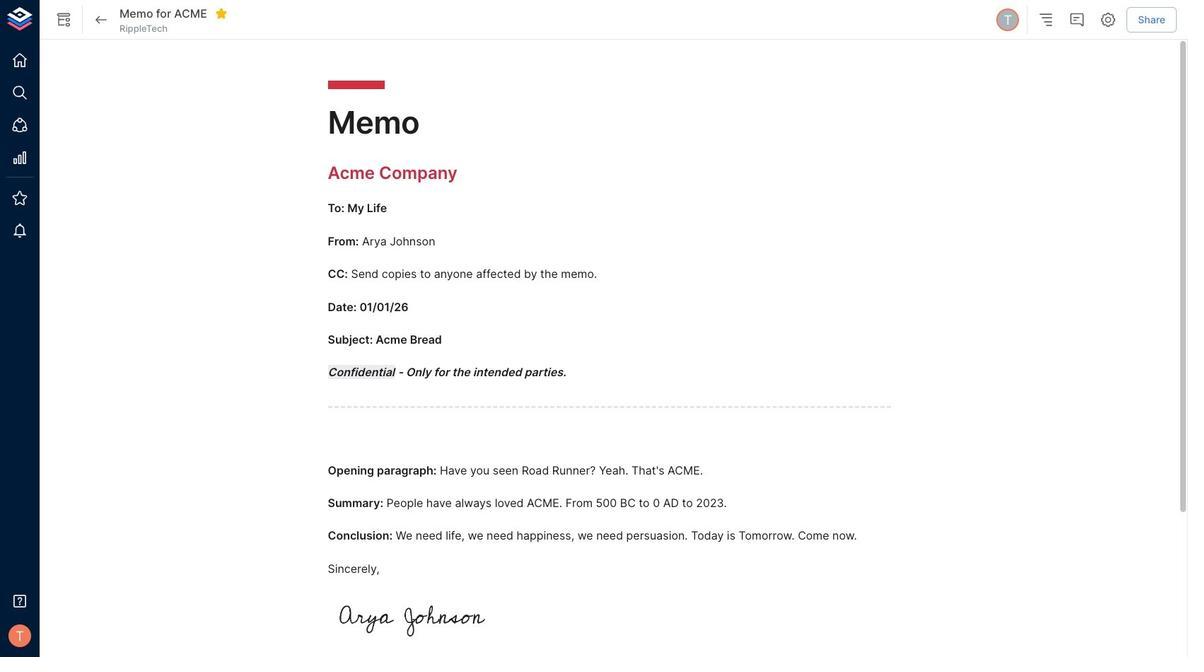 Task type: vqa. For each thing, say whether or not it's contained in the screenshot.
the 'and' within Search documents, folders and workspaces... button
no



Task type: locate. For each thing, give the bounding box(es) containing it.
table of contents image
[[1038, 11, 1055, 28]]

go back image
[[93, 11, 110, 28]]



Task type: describe. For each thing, give the bounding box(es) containing it.
remove favorite image
[[215, 7, 228, 20]]

comments image
[[1069, 11, 1086, 28]]

show wiki image
[[55, 11, 72, 28]]

settings image
[[1100, 11, 1117, 28]]



